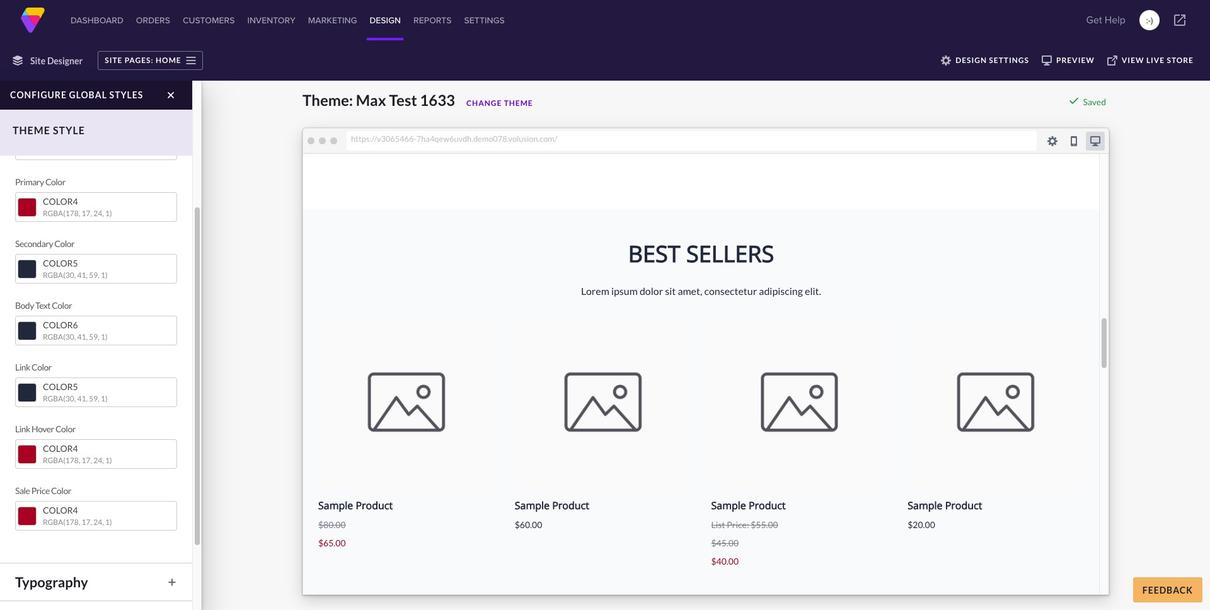 Task type: vqa. For each thing, say whether or not it's contained in the screenshot.
Make uppercase
no



Task type: describe. For each thing, give the bounding box(es) containing it.
color6 rgba(30, 41, 59, 1)
[[43, 320, 108, 342]]

typography
[[15, 574, 88, 591]]

24, for link hover color
[[93, 456, 104, 465]]

sale price color
[[15, 485, 71, 496]]

color right secondary
[[54, 238, 74, 249]]

theme for theme style
[[13, 124, 50, 136]]

1) for secondary color
[[101, 270, 108, 280]]

get
[[1086, 13, 1102, 27]]

color right primary
[[45, 176, 65, 187]]

color5 for link color
[[43, 381, 78, 392]]

color4 for color
[[43, 196, 78, 207]]

color5 rgba(30, 41, 59, 1) for link color
[[43, 381, 108, 403]]

color down color6 on the bottom of page
[[32, 362, 52, 372]]

dashboard link
[[68, 0, 126, 40]]

dashboard image
[[20, 8, 45, 33]]

styles
[[109, 89, 143, 100]]

saved image
[[1069, 96, 1079, 106]]

https://v3065466-
[[351, 133, 416, 144]]

get help link
[[1082, 8, 1129, 33]]

orders
[[136, 14, 170, 26]]

:-) link
[[1139, 10, 1160, 30]]

color4 for price
[[43, 505, 78, 516]]

body
[[15, 300, 34, 311]]

body text color
[[15, 300, 72, 311]]

add color image
[[123, 49, 135, 62]]

live
[[1146, 55, 1165, 65]]

sale
[[15, 485, 30, 496]]

saved
[[1083, 96, 1106, 107]]

design settings
[[956, 55, 1029, 65]]

typography button
[[9, 571, 183, 593]]

17, for link hover color
[[82, 456, 92, 465]]

orders button
[[133, 0, 173, 40]]

site for site designer
[[30, 55, 46, 66]]

secondary color element
[[15, 254, 177, 284]]

rgba(178, for hover
[[43, 456, 80, 465]]

59, for body text color
[[89, 332, 99, 342]]

site pages: home
[[105, 55, 181, 65]]

theme style
[[13, 124, 85, 136]]

price
[[31, 485, 50, 496]]

max
[[356, 91, 386, 109]]

link for link hover color
[[15, 424, 30, 434]]

hover
[[32, 424, 54, 434]]

rgba(30, for secondary color
[[43, 270, 76, 280]]

color4 for hover
[[43, 443, 78, 454]]

view live store button
[[1101, 51, 1200, 70]]

59, for secondary color
[[89, 270, 99, 280]]

theme: max test 1633
[[303, 91, 455, 109]]

link color
[[15, 362, 52, 372]]

link hover color element
[[15, 439, 177, 469]]

41, for link color
[[77, 394, 88, 403]]

site pages: home button
[[98, 51, 203, 70]]

color up the theme background color element
[[86, 115, 107, 125]]

design button
[[367, 0, 403, 40]]

design settings button
[[935, 51, 1035, 70]]

color1
[[43, 134, 78, 145]]

design
[[370, 14, 401, 26]]

secondary color
[[15, 238, 74, 249]]

color right price
[[51, 485, 71, 496]]

body text color element
[[15, 316, 177, 345]]

1) for link hover color
[[105, 456, 112, 465]]

pages:
[[125, 55, 154, 65]]

:-)
[[1146, 14, 1153, 26]]

17, for primary color
[[82, 209, 92, 218]]

primary
[[15, 176, 44, 187]]

1) for sale price color
[[105, 517, 112, 527]]

customers button
[[180, 0, 237, 40]]

marketing button
[[306, 0, 360, 40]]

#ffffff
[[43, 147, 73, 156]]

color4 rgba(178, 17, 24, 1) for sale price color
[[43, 505, 112, 527]]

site for site pages: home
[[105, 55, 123, 65]]

marketing
[[308, 14, 357, 26]]



Task type: locate. For each thing, give the bounding box(es) containing it.
rgba(178, up secondary color
[[43, 209, 80, 218]]

color6
[[43, 320, 78, 330]]

0 horizontal spatial site
[[30, 55, 46, 66]]

theme background color element
[[15, 130, 177, 160]]

1 vertical spatial rgba(178,
[[43, 456, 80, 465]]

settings
[[464, 14, 505, 26]]

rgba(178, up sale price color
[[43, 456, 80, 465]]

1 vertical spatial color5
[[43, 381, 78, 392]]

24, for sale price color
[[93, 517, 104, 527]]

3 17, from the top
[[82, 517, 92, 527]]

rgba(30, up the link hover color
[[43, 394, 76, 403]]

primary color element
[[15, 192, 177, 222]]

link for link color
[[15, 362, 30, 372]]

1) inside color6 rgba(30, 41, 59, 1)
[[101, 332, 108, 342]]

1 vertical spatial 17,
[[82, 456, 92, 465]]

volusion-logo link
[[20, 8, 45, 33]]

0 vertical spatial color4
[[43, 196, 78, 207]]

color5 for secondary color
[[43, 258, 78, 268]]

24, inside the sale price color element
[[93, 517, 104, 527]]

1 color4 from the top
[[43, 196, 78, 207]]

24, up secondary color element
[[93, 209, 104, 218]]

link
[[15, 362, 30, 372], [15, 424, 30, 434]]

get help
[[1086, 13, 1126, 27]]

change
[[466, 98, 502, 108]]

reports button
[[411, 0, 454, 40]]

3 rgba(178, from the top
[[43, 517, 80, 527]]

59, inside link color element
[[89, 394, 99, 403]]

0 vertical spatial color4 rgba(178, 17, 24, 1)
[[43, 196, 112, 218]]

link color element
[[15, 378, 177, 407]]

2 rgba(30, from the top
[[43, 332, 76, 342]]

41, inside secondary color element
[[77, 270, 88, 280]]

color4 rgba(178, 17, 24, 1) inside the sale price color element
[[43, 505, 112, 527]]

view
[[1122, 55, 1144, 65]]

rgba(30, inside link color element
[[43, 394, 76, 403]]

link hover color
[[15, 424, 76, 434]]

rgba(178, inside the sale price color element
[[43, 517, 80, 527]]

color4
[[43, 196, 78, 207], [43, 443, 78, 454], [43, 505, 78, 516]]

color5 rgba(30, 41, 59, 1) inside link color element
[[43, 381, 108, 403]]

59, up the body text color element
[[89, 270, 99, 280]]

configure
[[10, 89, 67, 100]]

17, inside link hover color element
[[82, 456, 92, 465]]

2 24, from the top
[[93, 456, 104, 465]]

rgba(178, inside link hover color element
[[43, 456, 80, 465]]

1 rgba(30, from the top
[[43, 270, 76, 280]]

41, inside link color element
[[77, 394, 88, 403]]

2 vertical spatial color4
[[43, 505, 78, 516]]

global
[[69, 89, 107, 100]]

color
[[86, 115, 107, 125], [45, 176, 65, 187], [54, 238, 74, 249], [52, 300, 72, 311], [32, 362, 52, 372], [55, 424, 76, 434], [51, 485, 71, 496]]

inventory button
[[245, 0, 298, 40]]

2 vertical spatial rgba(178,
[[43, 517, 80, 527]]

rgba(30, for body text color
[[43, 332, 76, 342]]

1 vertical spatial link
[[15, 424, 30, 434]]

59, inside secondary color element
[[89, 270, 99, 280]]

1 link from the top
[[15, 362, 30, 372]]

17, inside primary color element
[[82, 209, 92, 218]]

site left add color icon
[[105, 55, 123, 65]]

secondary
[[15, 238, 53, 249]]

preview
[[1056, 55, 1095, 65]]

1) up secondary color element
[[105, 209, 112, 218]]

configure global styles
[[10, 89, 143, 100]]

24, up typography button
[[93, 517, 104, 527]]

3 59, from the top
[[89, 394, 99, 403]]

color4 rgba(178, 17, 24, 1) for link hover color
[[43, 443, 112, 465]]

1) for body text color
[[101, 332, 108, 342]]

text
[[35, 300, 50, 311]]

color4 rgba(178, 17, 24, 1)
[[43, 196, 112, 218], [43, 443, 112, 465], [43, 505, 112, 527]]

17,
[[82, 209, 92, 218], [82, 456, 92, 465], [82, 517, 92, 527]]

41, for secondary color
[[77, 270, 88, 280]]

rgba(178, for color
[[43, 209, 80, 218]]

24, inside link hover color element
[[93, 456, 104, 465]]

:-
[[1146, 14, 1151, 26]]

3 41, from the top
[[77, 394, 88, 403]]

designer
[[47, 55, 83, 66]]

1) up the sale price color element on the left bottom of page
[[105, 456, 112, 465]]

41, for body text color
[[77, 332, 88, 342]]

color5
[[43, 258, 78, 268], [43, 381, 78, 392]]

color4 rgba(178, 17, 24, 1) inside link hover color element
[[43, 443, 112, 465]]

color4 rgba(178, 17, 24, 1) down the link hover color
[[43, 443, 112, 465]]

2 vertical spatial 59,
[[89, 394, 99, 403]]

1) up the body text color element
[[101, 270, 108, 280]]

1)
[[105, 209, 112, 218], [101, 270, 108, 280], [101, 332, 108, 342], [101, 394, 108, 403], [105, 456, 112, 465], [105, 517, 112, 527]]

link left hover
[[15, 424, 30, 434]]

home
[[156, 55, 181, 65]]

color4 down sale price color
[[43, 505, 78, 516]]

1 rgba(178, from the top
[[43, 209, 80, 218]]

0 vertical spatial color5 rgba(30, 41, 59, 1)
[[43, 258, 108, 280]]

1 41, from the top
[[77, 270, 88, 280]]

style
[[53, 124, 85, 136]]

1 horizontal spatial site
[[105, 55, 123, 65]]

color4 inside link hover color element
[[43, 443, 78, 454]]

feedback
[[1142, 585, 1193, 595]]

rgba(30, up body text color
[[43, 270, 76, 280]]

customers
[[183, 14, 235, 26]]

1) for link color
[[101, 394, 108, 403]]

settings
[[989, 55, 1029, 65]]

color5 down secondary color
[[43, 258, 78, 268]]

2 color5 rgba(30, 41, 59, 1) from the top
[[43, 381, 108, 403]]

colors
[[15, 87, 50, 102]]

rgba(30, for link color
[[43, 394, 76, 403]]

2 vertical spatial 17,
[[82, 517, 92, 527]]

color5 rgba(30, 41, 59, 1) up the link hover color
[[43, 381, 108, 403]]

59, up link color element
[[89, 332, 99, 342]]

color4 rgba(178, 17, 24, 1) inside primary color element
[[43, 196, 112, 218]]

view live store
[[1122, 55, 1194, 65]]

color right hover
[[55, 424, 76, 434]]

2 41, from the top
[[77, 332, 88, 342]]

2 17, from the top
[[82, 456, 92, 465]]

1 vertical spatial color5 rgba(30, 41, 59, 1)
[[43, 381, 108, 403]]

3 color4 rgba(178, 17, 24, 1) from the top
[[43, 505, 112, 527]]

rgba(178, for price
[[43, 517, 80, 527]]

feedback button
[[1133, 577, 1202, 602]]

1 vertical spatial color4
[[43, 443, 78, 454]]

color4 down primary color
[[43, 196, 78, 207]]

theme:
[[303, 91, 353, 109]]

2 59, from the top
[[89, 332, 99, 342]]

color4 rgba(178, 17, 24, 1) down primary color
[[43, 196, 112, 218]]

2 rgba(178, from the top
[[43, 456, 80, 465]]

primary color
[[15, 176, 65, 187]]

reports
[[413, 14, 452, 26]]

settings button
[[462, 0, 507, 40]]

1 vertical spatial 24,
[[93, 456, 104, 465]]

0 vertical spatial link
[[15, 362, 30, 372]]

2 color5 from the top
[[43, 381, 78, 392]]

1) inside primary color element
[[105, 209, 112, 218]]

59, for link color
[[89, 394, 99, 403]]

color5 rgba(30, 41, 59, 1) for secondary color
[[43, 258, 108, 280]]

color4 down the link hover color
[[43, 443, 78, 454]]

0 vertical spatial 41,
[[77, 270, 88, 280]]

1 59, from the top
[[89, 270, 99, 280]]

3 24, from the top
[[93, 517, 104, 527]]

store
[[1167, 55, 1194, 65]]

dashboard
[[71, 14, 123, 26]]

24, inside primary color element
[[93, 209, 104, 218]]

color5 down link color
[[43, 381, 78, 392]]

1 color5 from the top
[[43, 258, 78, 268]]

0 vertical spatial 59,
[[89, 270, 99, 280]]

rgba(178, inside primary color element
[[43, 209, 80, 218]]

0 vertical spatial color5
[[43, 258, 78, 268]]

1 17, from the top
[[82, 209, 92, 218]]

24, up the sale price color element on the left bottom of page
[[93, 456, 104, 465]]

site designer
[[30, 55, 83, 66]]

link down body
[[15, 362, 30, 372]]

17, inside the sale price color element
[[82, 517, 92, 527]]

59,
[[89, 270, 99, 280], [89, 332, 99, 342], [89, 394, 99, 403]]

rgba(178,
[[43, 209, 80, 218], [43, 456, 80, 465], [43, 517, 80, 527]]

1) inside link hover color element
[[105, 456, 112, 465]]

preview button
[[1035, 51, 1101, 70]]

2 color4 from the top
[[43, 443, 78, 454]]

0 vertical spatial 24,
[[93, 209, 104, 218]]

site left designer
[[30, 55, 46, 66]]

color5 inside secondary color element
[[43, 258, 78, 268]]

color4 inside primary color element
[[43, 196, 78, 207]]

)
[[1151, 14, 1153, 26]]

1) up link hover color element
[[101, 394, 108, 403]]

0 vertical spatial 17,
[[82, 209, 92, 218]]

1) up typography button
[[105, 517, 112, 527]]

rgba(30, inside color6 rgba(30, 41, 59, 1)
[[43, 332, 76, 342]]

theme for theme background color
[[15, 115, 40, 125]]

color5 inside link color element
[[43, 381, 78, 392]]

rgba(178, down sale price color
[[43, 517, 80, 527]]

change theme
[[466, 98, 533, 108]]

color right text in the left of the page
[[52, 300, 72, 311]]

rgba(30, down color6 on the bottom of page
[[43, 332, 76, 342]]

2 vertical spatial rgba(30,
[[43, 394, 76, 403]]

sale price color element
[[15, 501, 177, 531]]

2 link from the top
[[15, 424, 30, 434]]

7ha4qew6uvdh.demo078.volusion.com/
[[416, 133, 557, 144]]

41, inside color6 rgba(30, 41, 59, 1)
[[77, 332, 88, 342]]

color4 inside the sale price color element
[[43, 505, 78, 516]]

color5 rgba(30, 41, 59, 1)
[[43, 258, 108, 280], [43, 381, 108, 403]]

0 vertical spatial rgba(178,
[[43, 209, 80, 218]]

sidebar element
[[0, 0, 202, 610]]

color1 #ffffff
[[43, 134, 78, 156]]

41,
[[77, 270, 88, 280], [77, 332, 88, 342], [77, 394, 88, 403]]

1 vertical spatial color4 rgba(178, 17, 24, 1)
[[43, 443, 112, 465]]

test
[[389, 91, 417, 109]]

24, for primary color
[[93, 209, 104, 218]]

2 vertical spatial 41,
[[77, 394, 88, 403]]

59, inside color6 rgba(30, 41, 59, 1)
[[89, 332, 99, 342]]

1 vertical spatial rgba(30,
[[43, 332, 76, 342]]

2 color4 rgba(178, 17, 24, 1) from the top
[[43, 443, 112, 465]]

59, up link hover color element
[[89, 394, 99, 403]]

2 vertical spatial 24,
[[93, 517, 104, 527]]

theme
[[504, 98, 533, 108], [15, 115, 40, 125], [13, 124, 50, 136]]

color4 rgba(178, 17, 24, 1) for primary color
[[43, 196, 112, 218]]

1) for primary color
[[105, 209, 112, 218]]

2 vertical spatial color4 rgba(178, 17, 24, 1)
[[43, 505, 112, 527]]

1 vertical spatial 41,
[[77, 332, 88, 342]]

1633
[[420, 91, 455, 109]]

help
[[1105, 13, 1126, 27]]

inventory
[[247, 14, 295, 26]]

1 24, from the top
[[93, 209, 104, 218]]

color5 rgba(30, 41, 59, 1) down secondary color
[[43, 258, 108, 280]]

site
[[30, 55, 46, 66], [105, 55, 123, 65]]

24,
[[93, 209, 104, 218], [93, 456, 104, 465], [93, 517, 104, 527]]

site inside site pages: home button
[[105, 55, 123, 65]]

https://v3065466-7ha4qew6uvdh.demo078.volusion.com/
[[351, 133, 557, 144]]

1) inside link color element
[[101, 394, 108, 403]]

rgba(30,
[[43, 270, 76, 280], [43, 332, 76, 342], [43, 394, 76, 403]]

0 vertical spatial rgba(30,
[[43, 270, 76, 280]]

1 color5 rgba(30, 41, 59, 1) from the top
[[43, 258, 108, 280]]

rgba(30, inside secondary color element
[[43, 270, 76, 280]]

17, for sale price color
[[82, 517, 92, 527]]

background
[[42, 115, 85, 125]]

3 color4 from the top
[[43, 505, 78, 516]]

color4 rgba(178, 17, 24, 1) down sale price color
[[43, 505, 112, 527]]

design
[[956, 55, 987, 65]]

1) inside secondary color element
[[101, 270, 108, 280]]

1 vertical spatial 59,
[[89, 332, 99, 342]]

1) inside the sale price color element
[[105, 517, 112, 527]]

1 color4 rgba(178, 17, 24, 1) from the top
[[43, 196, 112, 218]]

1) up link color element
[[101, 332, 108, 342]]

color5 rgba(30, 41, 59, 1) inside secondary color element
[[43, 258, 108, 280]]

3 rgba(30, from the top
[[43, 394, 76, 403]]

theme background color
[[15, 115, 107, 125]]



